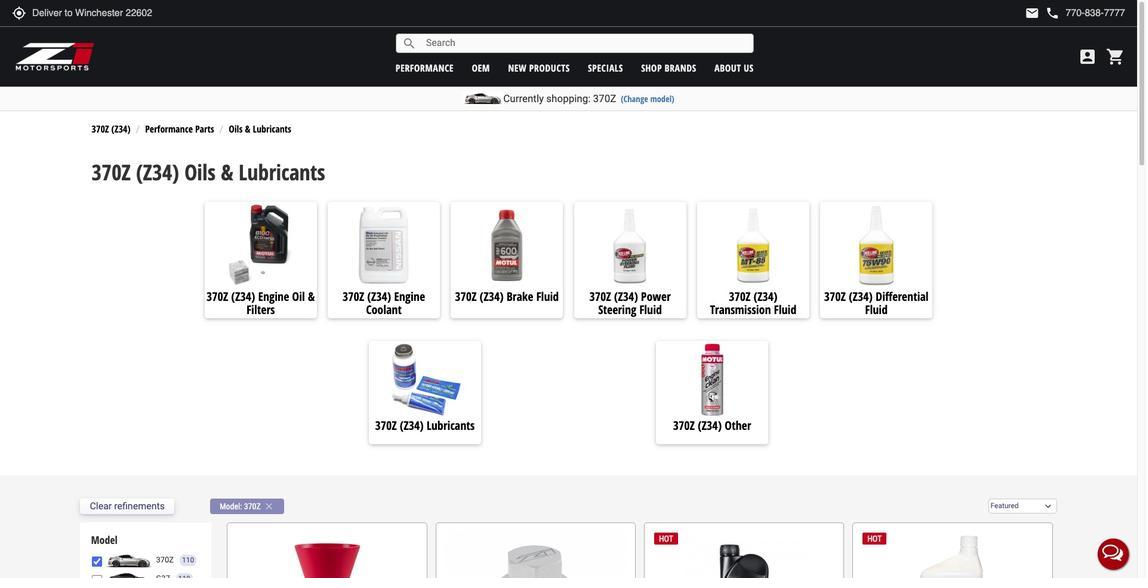 Task type: vqa. For each thing, say whether or not it's contained in the screenshot.
'(Z34)' related to 370Z (Z34) Lubricants
yes



Task type: describe. For each thing, give the bounding box(es) containing it.
Search search field
[[417, 34, 754, 53]]

370z (z34) power steering fluid
[[590, 288, 671, 318]]

engine for coolant
[[394, 288, 425, 304]]

370z (z34) differential fluid
[[825, 288, 929, 318]]

mail link
[[1026, 6, 1040, 20]]

performance
[[396, 61, 454, 74]]

(z34) for 370z (z34) other
[[698, 417, 722, 433]]

370z for 370z (z34) other
[[674, 417, 695, 433]]

(z34) for 370z (z34)
[[111, 123, 131, 136]]

0 horizontal spatial &
[[221, 158, 234, 187]]

other
[[725, 417, 752, 433]]

shop
[[642, 61, 663, 74]]

370z (z34) engine coolant link
[[328, 288, 440, 318]]

370z (z34) engine oil & filters link
[[205, 288, 317, 318]]

transmission
[[711, 301, 772, 318]]

clear refinements button
[[80, 499, 174, 514]]

account_box
[[1079, 47, 1098, 66]]

370z (z34) brake fluid
[[455, 288, 559, 304]]

fluid for 370z (z34) brake fluid
[[537, 288, 559, 304]]

370z for 370z (z34) transmission fluid
[[729, 288, 751, 304]]

370z (z34)
[[92, 123, 131, 136]]

coolant
[[366, 301, 402, 318]]

model)
[[651, 93, 675, 105]]

370z (z34) lubricants
[[375, 417, 475, 433]]

(z34) for 370z (z34) power steering fluid
[[615, 288, 639, 304]]

(z34) for 370z (z34) engine coolant
[[367, 288, 391, 304]]

(z34) for 370z (z34) engine oil & filters
[[231, 288, 255, 304]]

close
[[264, 501, 275, 512]]

& inside '370z (z34) engine oil & filters'
[[308, 288, 315, 304]]

370z for 370z (z34) differential fluid
[[825, 288, 846, 304]]

z1 motorsports logo image
[[15, 42, 95, 72]]

mail phone
[[1026, 6, 1061, 20]]

(change model) link
[[621, 93, 675, 105]]

370z (z34) transmission fluid link
[[698, 288, 810, 318]]

370z for 370z (z34) engine oil & filters
[[207, 288, 228, 304]]

my_location
[[12, 6, 26, 20]]

110
[[182, 556, 194, 564]]

1 vertical spatial oils
[[185, 158, 216, 187]]

currently
[[504, 93, 544, 105]]

370z (z34) link
[[92, 123, 131, 136]]

370z (z34) other
[[674, 417, 752, 433]]

infiniti g37 coupe sedan convertible v36 cv36 hv36 skyline 2008 2009 2010 2011 2012 2013 3.7l vq37vhr z1 motorsports image
[[105, 571, 153, 578]]

370z (z34) differential fluid link
[[821, 288, 933, 318]]

specials link
[[588, 61, 624, 74]]

0 vertical spatial oils
[[229, 123, 243, 136]]

performance
[[145, 123, 193, 136]]

model
[[91, 533, 118, 547]]

370z (z34) brake fluid link
[[451, 288, 563, 307]]

performance link
[[396, 61, 454, 74]]

370z (z34) engine coolant
[[343, 288, 425, 318]]

1 horizontal spatial &
[[245, 123, 251, 136]]

370z (z34) oils & lubricants
[[92, 158, 325, 187]]

mail
[[1026, 6, 1040, 20]]

shopping_cart link
[[1104, 47, 1126, 66]]

1 vertical spatial lubricants
[[239, 158, 325, 187]]

brands
[[665, 61, 697, 74]]

370z (z34) engine oil & filters
[[207, 288, 315, 318]]

engine for oil
[[258, 288, 289, 304]]

shop brands link
[[642, 61, 697, 74]]

370z (z34) transmission fluid
[[711, 288, 797, 318]]

new products
[[508, 61, 570, 74]]

lubricants for oils & lubricants
[[253, 123, 292, 136]]

phone
[[1046, 6, 1061, 20]]

370z (z34) power steering fluid link
[[574, 288, 687, 318]]

performance parts link
[[145, 123, 214, 136]]

(change
[[621, 93, 649, 105]]



Task type: locate. For each thing, give the bounding box(es) containing it.
engine
[[258, 288, 289, 304], [394, 288, 425, 304]]

shop brands
[[642, 61, 697, 74]]

us
[[744, 61, 754, 74]]

0 horizontal spatial engine
[[258, 288, 289, 304]]

(z34) for 370z (z34) differential fluid
[[849, 288, 873, 304]]

370z inside the 370z (z34) differential fluid
[[825, 288, 846, 304]]

account_box link
[[1076, 47, 1101, 66]]

parts
[[195, 123, 214, 136]]

(z34) inside '370z (z34) engine oil & filters'
[[231, 288, 255, 304]]

370z inside '370z (z34) engine oil & filters'
[[207, 288, 228, 304]]

fluid inside 370z (z34) power steering fluid
[[640, 301, 662, 318]]

370z (z34) lubricants link
[[369, 417, 481, 434]]

new
[[508, 61, 527, 74]]

fluid
[[537, 288, 559, 304], [640, 301, 662, 318], [774, 301, 797, 318], [866, 301, 888, 318]]

0 horizontal spatial oils
[[185, 158, 216, 187]]

specials
[[588, 61, 624, 74]]

clear
[[90, 501, 112, 512]]

(z34) inside 370z (z34) engine coolant
[[367, 288, 391, 304]]

shopping_cart
[[1107, 47, 1126, 66]]

oils down "parts"
[[185, 158, 216, 187]]

differential
[[876, 288, 929, 304]]

&
[[245, 123, 251, 136], [221, 158, 234, 187], [308, 288, 315, 304]]

& down oils & lubricants link
[[221, 158, 234, 187]]

2 engine from the left
[[394, 288, 425, 304]]

370z (z34) other link
[[657, 417, 769, 434]]

steering
[[599, 301, 637, 318]]

(z34) for 370z (z34) oils & lubricants
[[136, 158, 179, 187]]

& right "parts"
[[245, 123, 251, 136]]

lubricants
[[253, 123, 292, 136], [239, 158, 325, 187], [427, 417, 475, 433]]

370z inside 370z (z34) transmission fluid
[[729, 288, 751, 304]]

engine inside '370z (z34) engine oil & filters'
[[258, 288, 289, 304]]

(z34) inside 370z (z34) power steering fluid
[[615, 288, 639, 304]]

shopping:
[[547, 93, 591, 105]]

oil
[[292, 288, 305, 304]]

nissan 370z z34 2009 2010 2011 2012 2013 2014 2015 2016 2017 2018 2019 3.7l vq37vhr vhr nismo z1 motorsports image
[[105, 553, 153, 568]]

search
[[402, 36, 417, 50]]

370z inside 370z (z34) power steering fluid
[[590, 288, 612, 304]]

(z34) inside 370z (z34) transmission fluid
[[754, 288, 778, 304]]

brake
[[507, 288, 534, 304]]

fluid inside the 370z (z34) differential fluid
[[866, 301, 888, 318]]

oils right "parts"
[[229, 123, 243, 136]]

0 vertical spatial &
[[245, 123, 251, 136]]

& right oil
[[308, 288, 315, 304]]

model: 370z close
[[220, 501, 275, 512]]

370z inside 370z (z34) engine coolant
[[343, 288, 365, 304]]

370z for 370z (z34)
[[92, 123, 109, 136]]

370z for 370z (z34) power steering fluid
[[590, 288, 612, 304]]

0 vertical spatial lubricants
[[253, 123, 292, 136]]

None checkbox
[[92, 557, 102, 567]]

fluid inside 370z (z34) transmission fluid
[[774, 301, 797, 318]]

2 vertical spatial &
[[308, 288, 315, 304]]

fluid for 370z (z34) transmission fluid
[[774, 301, 797, 318]]

oem link
[[472, 61, 490, 74]]

(z34) for 370z (z34) transmission fluid
[[754, 288, 778, 304]]

power
[[641, 288, 671, 304]]

oils & lubricants link
[[229, 123, 292, 136]]

clear refinements
[[90, 501, 165, 512]]

1 engine from the left
[[258, 288, 289, 304]]

products
[[530, 61, 570, 74]]

370z for 370z (z34) lubricants
[[375, 417, 397, 433]]

370z inside model: 370z close
[[244, 502, 261, 511]]

1 horizontal spatial oils
[[229, 123, 243, 136]]

370z for 370z (z34) brake fluid
[[455, 288, 477, 304]]

None checkbox
[[92, 575, 102, 578]]

2 horizontal spatial &
[[308, 288, 315, 304]]

fluid for 370z (z34) differential fluid
[[866, 301, 888, 318]]

filters
[[247, 301, 275, 318]]

about us link
[[715, 61, 754, 74]]

refinements
[[114, 501, 165, 512]]

1 horizontal spatial engine
[[394, 288, 425, 304]]

370z
[[594, 93, 617, 105], [92, 123, 109, 136], [92, 158, 131, 187], [207, 288, 228, 304], [343, 288, 365, 304], [455, 288, 477, 304], [590, 288, 612, 304], [729, 288, 751, 304], [825, 288, 846, 304], [375, 417, 397, 433], [674, 417, 695, 433], [244, 502, 261, 511], [156, 556, 174, 565]]

currently shopping: 370z (change model)
[[504, 93, 675, 105]]

engine inside 370z (z34) engine coolant
[[394, 288, 425, 304]]

performance parts
[[145, 123, 214, 136]]

phone link
[[1046, 6, 1126, 20]]

370z for 370z (z34) oils & lubricants
[[92, 158, 131, 187]]

model:
[[220, 502, 242, 511]]

lubricants for 370z (z34) lubricants
[[427, 417, 475, 433]]

about
[[715, 61, 742, 74]]

(z34) for 370z (z34) lubricants
[[400, 417, 424, 433]]

2 vertical spatial lubricants
[[427, 417, 475, 433]]

oils
[[229, 123, 243, 136], [185, 158, 216, 187]]

oils & lubricants
[[229, 123, 292, 136]]

(z34) inside the 370z (z34) differential fluid
[[849, 288, 873, 304]]

oem
[[472, 61, 490, 74]]

(z34) for 370z (z34) brake fluid
[[480, 288, 504, 304]]

about us
[[715, 61, 754, 74]]

(z34)
[[111, 123, 131, 136], [136, 158, 179, 187], [231, 288, 255, 304], [367, 288, 391, 304], [480, 288, 504, 304], [615, 288, 639, 304], [754, 288, 778, 304], [849, 288, 873, 304], [400, 417, 424, 433], [698, 417, 722, 433]]

1 vertical spatial &
[[221, 158, 234, 187]]

new products link
[[508, 61, 570, 74]]

370z for 370z (z34) engine coolant
[[343, 288, 365, 304]]



